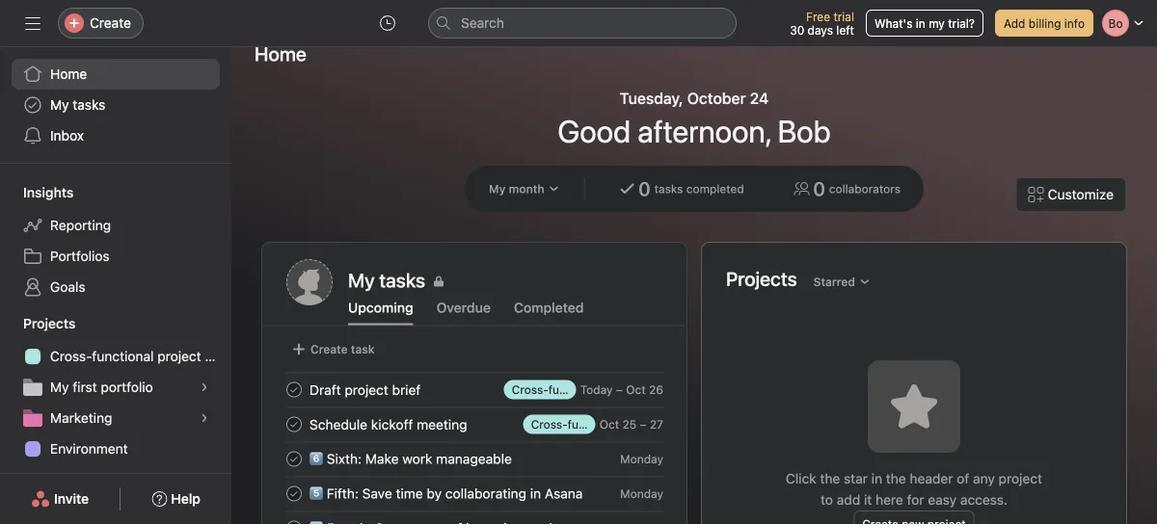 Task type: describe. For each thing, give the bounding box(es) containing it.
global element
[[0, 47, 232, 163]]

help
[[171, 492, 201, 508]]

0 horizontal spatial in
[[531, 486, 541, 502]]

customize
[[1049, 187, 1115, 203]]

5 completed image from the top
[[283, 518, 306, 525]]

click the star in the header of any project to add it here for easy access.
[[786, 471, 1043, 509]]

insights button
[[0, 183, 74, 203]]

trial
[[834, 10, 855, 23]]

completed checkbox for draft
[[283, 379, 306, 402]]

0 for collaborators
[[814, 178, 826, 200]]

work
[[403, 451, 433, 467]]

1 the from the left
[[821, 471, 841, 487]]

what's in my trial?
[[875, 16, 976, 30]]

search button
[[428, 8, 737, 39]]

october
[[688, 89, 747, 108]]

asana
[[545, 486, 583, 502]]

25
[[623, 418, 637, 432]]

monday for 6️⃣ sixth: make work manageable
[[621, 453, 664, 467]]

5️⃣
[[310, 486, 323, 502]]

create for create task
[[311, 343, 348, 357]]

my tasks
[[50, 97, 106, 113]]

portfolio
[[101, 380, 153, 396]]

my tasks link
[[12, 90, 220, 121]]

upcoming
[[348, 300, 414, 316]]

1 vertical spatial project
[[345, 382, 389, 398]]

click
[[786, 471, 817, 487]]

for
[[908, 493, 925, 509]]

cross-functional project plan
[[50, 349, 231, 365]]

completed checkbox for 5️⃣
[[283, 483, 306, 506]]

what's
[[875, 16, 913, 30]]

1 horizontal spatial projects
[[727, 268, 798, 290]]

good
[[558, 113, 631, 150]]

add profile photo image
[[287, 260, 333, 306]]

schedule kickoff meeting
[[310, 417, 468, 433]]

tuesday,
[[620, 89, 684, 108]]

any
[[974, 471, 996, 487]]

1 horizontal spatial tasks
[[655, 182, 684, 196]]

it
[[865, 493, 873, 509]]

draft project brief
[[310, 382, 421, 398]]

home link
[[12, 59, 220, 90]]

completed image for 6️⃣
[[283, 448, 306, 471]]

easy
[[929, 493, 957, 509]]

to
[[821, 493, 834, 509]]

here
[[876, 493, 904, 509]]

overdue
[[437, 300, 491, 316]]

afternoon,
[[638, 113, 771, 150]]

projects element
[[0, 307, 232, 469]]

history image
[[380, 15, 396, 31]]

projects button
[[0, 315, 76, 334]]

5️⃣ fifth: save time by collaborating in asana
[[310, 486, 583, 502]]

today
[[581, 384, 613, 397]]

task
[[351, 343, 375, 357]]

save
[[363, 486, 393, 502]]

completed checkbox for 6️⃣
[[283, 448, 306, 471]]

home inside "link"
[[50, 66, 87, 82]]

left
[[837, 23, 855, 37]]

27
[[650, 418, 664, 432]]

insights
[[23, 185, 74, 201]]

create button
[[58, 8, 144, 39]]

cross-
[[50, 349, 92, 365]]

oct 25 – 27
[[600, 418, 664, 432]]

0 horizontal spatial –
[[617, 384, 623, 397]]

6️⃣ sixth: make work manageable
[[310, 451, 512, 467]]

by
[[427, 486, 442, 502]]

my first portfolio link
[[12, 372, 220, 403]]

projects inside projects dropdown button
[[23, 316, 76, 332]]

draft
[[310, 382, 341, 398]]

trial?
[[949, 16, 976, 30]]

in inside what's in my trial? button
[[917, 16, 926, 30]]

tasks inside global element
[[73, 97, 106, 113]]

customize button
[[1017, 178, 1127, 212]]

2 the from the left
[[887, 471, 907, 487]]

search
[[461, 15, 505, 31]]

portfolios
[[50, 248, 110, 264]]

collaborators
[[830, 182, 901, 196]]

add
[[837, 493, 861, 509]]

first
[[73, 380, 97, 396]]

my month button
[[481, 176, 569, 203]]

add billing info button
[[996, 10, 1094, 37]]

bob
[[778, 113, 832, 150]]

today – oct 26
[[581, 384, 664, 397]]

goals
[[50, 279, 85, 295]]

month
[[509, 182, 545, 196]]



Task type: locate. For each thing, give the bounding box(es) containing it.
invite
[[54, 492, 89, 508]]

Completed checkbox
[[283, 413, 306, 437], [283, 448, 306, 471]]

monday button for 6️⃣ sixth: make work manageable
[[621, 453, 664, 467]]

26
[[650, 384, 664, 397]]

completed checkbox left the schedule
[[283, 413, 306, 437]]

my
[[929, 16, 946, 30]]

2 horizontal spatial in
[[917, 16, 926, 30]]

access.
[[961, 493, 1008, 509]]

free
[[807, 10, 831, 23]]

add
[[1005, 16, 1026, 30]]

tasks up inbox
[[73, 97, 106, 113]]

2 vertical spatial project
[[999, 471, 1043, 487]]

1 vertical spatial monday
[[621, 488, 664, 501]]

2 monday from the top
[[621, 488, 664, 501]]

3 completed image from the top
[[283, 448, 306, 471]]

24
[[750, 89, 769, 108]]

my inside dropdown button
[[489, 182, 506, 196]]

my left month
[[489, 182, 506, 196]]

environment
[[50, 441, 128, 457]]

1 vertical spatial completed checkbox
[[283, 448, 306, 471]]

my
[[50, 97, 69, 113], [489, 182, 506, 196], [50, 380, 69, 396]]

1 completed image from the top
[[283, 379, 306, 402]]

0 for tasks completed
[[639, 178, 651, 200]]

functional
[[92, 349, 154, 365]]

my month
[[489, 182, 545, 196]]

monday
[[621, 453, 664, 467], [621, 488, 664, 501]]

upcoming button
[[348, 300, 414, 326]]

projects
[[727, 268, 798, 290], [23, 316, 76, 332]]

home
[[255, 42, 307, 65], [50, 66, 87, 82]]

0 horizontal spatial project
[[158, 349, 201, 365]]

6️⃣
[[310, 451, 323, 467]]

–
[[617, 384, 623, 397], [640, 418, 647, 432]]

1 horizontal spatial the
[[887, 471, 907, 487]]

1 vertical spatial monday button
[[621, 488, 664, 501]]

add billing info
[[1005, 16, 1086, 30]]

1 horizontal spatial create
[[311, 343, 348, 357]]

see details, my first portfolio image
[[199, 382, 210, 394]]

3 completed checkbox from the top
[[283, 518, 306, 525]]

overdue button
[[437, 300, 491, 326]]

0 horizontal spatial oct
[[600, 418, 620, 432]]

– right today on the right of page
[[617, 384, 623, 397]]

my inside global element
[[50, 97, 69, 113]]

meeting
[[417, 417, 468, 433]]

reporting
[[50, 218, 111, 234]]

portfolios link
[[12, 241, 220, 272]]

0 vertical spatial oct
[[627, 384, 646, 397]]

1 vertical spatial completed checkbox
[[283, 483, 306, 506]]

what's in my trial? button
[[866, 10, 984, 37]]

tasks completed
[[655, 182, 745, 196]]

project left the plan
[[158, 349, 201, 365]]

project
[[158, 349, 201, 365], [345, 382, 389, 398], [999, 471, 1043, 487]]

my inside "link"
[[50, 380, 69, 396]]

0 vertical spatial project
[[158, 349, 201, 365]]

0 left collaborators
[[814, 178, 826, 200]]

1 vertical spatial my
[[489, 182, 506, 196]]

search list box
[[428, 8, 737, 39]]

1 completed checkbox from the top
[[283, 413, 306, 437]]

my tasks
[[348, 269, 426, 292]]

hide sidebar image
[[25, 15, 41, 31]]

create up home "link"
[[90, 15, 131, 31]]

my first portfolio
[[50, 380, 153, 396]]

collaborating
[[446, 486, 527, 502]]

1 horizontal spatial in
[[872, 471, 883, 487]]

the
[[821, 471, 841, 487], [887, 471, 907, 487]]

2 vertical spatial completed checkbox
[[283, 518, 306, 525]]

1 vertical spatial projects
[[23, 316, 76, 332]]

0 horizontal spatial the
[[821, 471, 841, 487]]

1 vertical spatial –
[[640, 418, 647, 432]]

0 horizontal spatial projects
[[23, 316, 76, 332]]

Completed checkbox
[[283, 379, 306, 402], [283, 483, 306, 506], [283, 518, 306, 525]]

tasks left completed
[[655, 182, 684, 196]]

sixth:
[[327, 451, 362, 467]]

environment link
[[12, 434, 220, 465]]

0 left tasks completed
[[639, 178, 651, 200]]

2 horizontal spatial project
[[999, 471, 1043, 487]]

create inside create popup button
[[90, 15, 131, 31]]

2 0 from the left
[[814, 178, 826, 200]]

completed
[[687, 182, 745, 196]]

30
[[790, 23, 805, 37]]

my for my month
[[489, 182, 506, 196]]

1 horizontal spatial 0
[[814, 178, 826, 200]]

manageable
[[436, 451, 512, 467]]

create task
[[311, 343, 375, 357]]

star
[[844, 471, 868, 487]]

project left brief
[[345, 382, 389, 398]]

the up to
[[821, 471, 841, 487]]

my tasks link
[[348, 267, 663, 295]]

0 vertical spatial monday
[[621, 453, 664, 467]]

monday button
[[621, 453, 664, 467], [621, 488, 664, 501]]

1 horizontal spatial –
[[640, 418, 647, 432]]

completed image
[[283, 379, 306, 402], [283, 413, 306, 437], [283, 448, 306, 471], [283, 483, 306, 506], [283, 518, 306, 525]]

0 vertical spatial monday button
[[621, 453, 664, 467]]

0 horizontal spatial tasks
[[73, 97, 106, 113]]

billing
[[1029, 16, 1062, 30]]

projects up cross-
[[23, 316, 76, 332]]

completed checkbox left 6️⃣
[[283, 448, 306, 471]]

reporting link
[[12, 210, 220, 241]]

monday for 5️⃣ fifth: save time by collaborating in asana
[[621, 488, 664, 501]]

oct left the 25 at the bottom right
[[600, 418, 620, 432]]

in left my
[[917, 16, 926, 30]]

inbox link
[[12, 121, 220, 152]]

project right any
[[999, 471, 1043, 487]]

create task button
[[287, 336, 380, 363]]

completed image for schedule
[[283, 413, 306, 437]]

time
[[396, 486, 423, 502]]

0 horizontal spatial home
[[50, 66, 87, 82]]

inbox
[[50, 128, 84, 144]]

0 vertical spatial completed checkbox
[[283, 413, 306, 437]]

my for my first portfolio
[[50, 380, 69, 396]]

create left task
[[311, 343, 348, 357]]

in right star
[[872, 471, 883, 487]]

brief
[[392, 382, 421, 398]]

2 completed checkbox from the top
[[283, 483, 306, 506]]

1 horizontal spatial oct
[[627, 384, 646, 397]]

0
[[639, 178, 651, 200], [814, 178, 826, 200]]

2 completed checkbox from the top
[[283, 448, 306, 471]]

marketing link
[[12, 403, 220, 434]]

completed image for 5️⃣
[[283, 483, 306, 506]]

0 vertical spatial my
[[50, 97, 69, 113]]

the up here
[[887, 471, 907, 487]]

0 vertical spatial projects
[[727, 268, 798, 290]]

completed
[[514, 300, 584, 316]]

free trial 30 days left
[[790, 10, 855, 37]]

1 monday from the top
[[621, 453, 664, 467]]

0 vertical spatial –
[[617, 384, 623, 397]]

my up inbox
[[50, 97, 69, 113]]

1 completed checkbox from the top
[[283, 379, 306, 402]]

marketing
[[50, 411, 112, 427]]

1 horizontal spatial project
[[345, 382, 389, 398]]

tasks
[[73, 97, 106, 113], [655, 182, 684, 196]]

0 vertical spatial home
[[255, 42, 307, 65]]

monday button for 5️⃣ fifth: save time by collaborating in asana
[[621, 488, 664, 501]]

my left first
[[50, 380, 69, 396]]

4 completed image from the top
[[283, 483, 306, 506]]

0 horizontal spatial 0
[[639, 178, 651, 200]]

2 monday button from the top
[[621, 488, 664, 501]]

1 vertical spatial oct
[[600, 418, 620, 432]]

create inside create task button
[[311, 343, 348, 357]]

of
[[958, 471, 970, 487]]

header
[[910, 471, 954, 487]]

0 vertical spatial completed checkbox
[[283, 379, 306, 402]]

info
[[1065, 16, 1086, 30]]

2 completed image from the top
[[283, 413, 306, 437]]

completed checkbox for schedule
[[283, 413, 306, 437]]

1 vertical spatial home
[[50, 66, 87, 82]]

create for create
[[90, 15, 131, 31]]

0 vertical spatial create
[[90, 15, 131, 31]]

0 vertical spatial tasks
[[73, 97, 106, 113]]

completed button
[[514, 300, 584, 326]]

insights element
[[0, 176, 232, 307]]

invite button
[[18, 482, 101, 517]]

see details, marketing image
[[199, 413, 210, 425]]

1 0 from the left
[[639, 178, 651, 200]]

completed image for draft
[[283, 379, 306, 402]]

starred button
[[805, 269, 880, 296]]

2 vertical spatial my
[[50, 380, 69, 396]]

help button
[[139, 482, 213, 517]]

oct left 26
[[627, 384, 646, 397]]

1 monday button from the top
[[621, 453, 664, 467]]

cross-functional project plan link
[[12, 342, 231, 372]]

in inside click the star in the header of any project to add it here for easy access.
[[872, 471, 883, 487]]

my for my tasks
[[50, 97, 69, 113]]

in
[[917, 16, 926, 30], [872, 471, 883, 487], [531, 486, 541, 502]]

– left 27
[[640, 418, 647, 432]]

1 horizontal spatial home
[[255, 42, 307, 65]]

starred
[[814, 276, 856, 289]]

projects left starred
[[727, 268, 798, 290]]

goals link
[[12, 272, 220, 303]]

1 vertical spatial tasks
[[655, 182, 684, 196]]

fifth:
[[327, 486, 359, 502]]

0 horizontal spatial create
[[90, 15, 131, 31]]

1 vertical spatial create
[[311, 343, 348, 357]]

tuesday, october 24 good afternoon, bob
[[558, 89, 832, 150]]

in left asana
[[531, 486, 541, 502]]

kickoff
[[371, 417, 413, 433]]

project inside click the star in the header of any project to add it here for easy access.
[[999, 471, 1043, 487]]

plan
[[205, 349, 231, 365]]



Task type: vqa. For each thing, say whether or not it's contained in the screenshot.
the right More actions image
no



